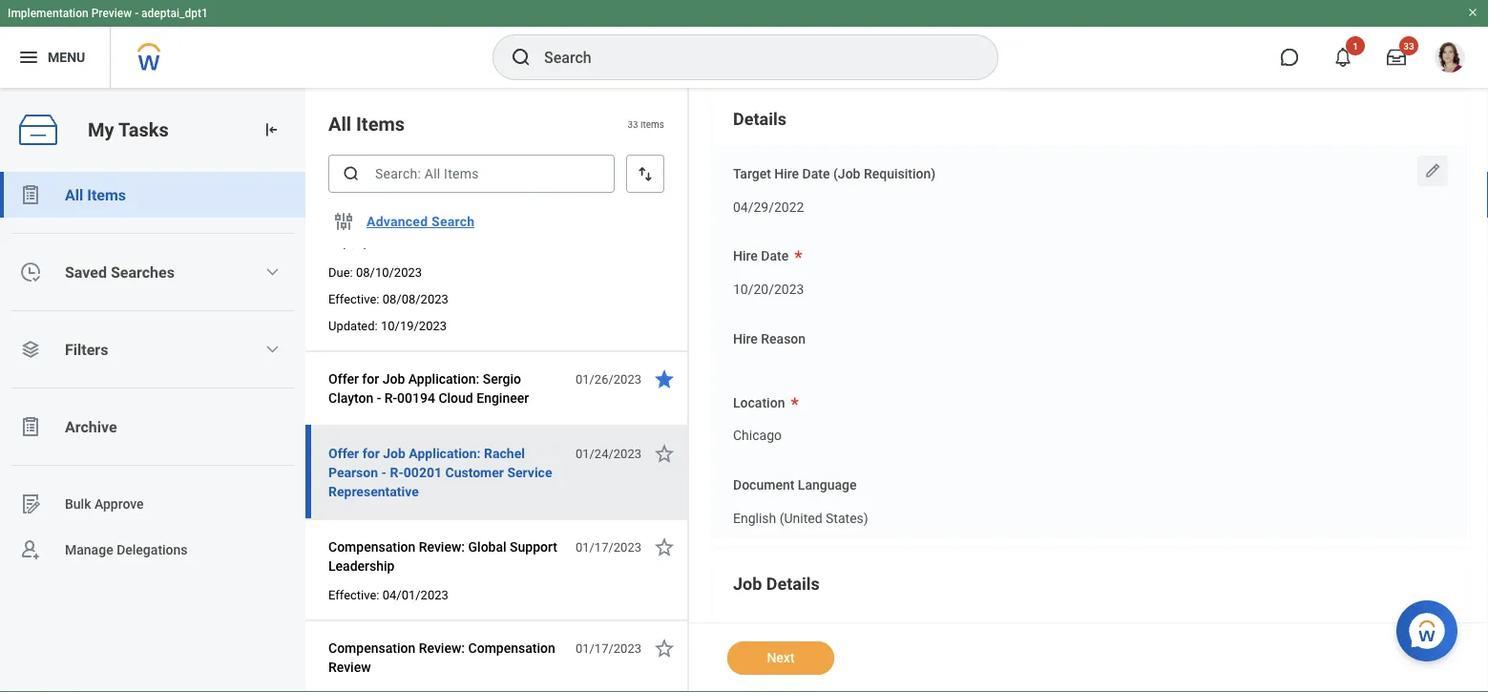 Task type: locate. For each thing, give the bounding box(es) containing it.
details
[[733, 110, 787, 130], [767, 574, 820, 594]]

08/08/2023 down apprentice
[[328, 235, 400, 251]]

on
[[526, 216, 541, 232]]

all
[[328, 113, 351, 135], [65, 186, 83, 204]]

Chicago text field
[[733, 417, 782, 450]]

tasks
[[118, 118, 169, 141]]

offer up clayton
[[328, 371, 359, 387]]

0 vertical spatial all items
[[328, 113, 405, 135]]

bulk
[[65, 496, 91, 512]]

33 left the items
[[628, 118, 638, 130]]

clipboard image up clock check icon
[[19, 183, 42, 206]]

1 horizontal spatial 33
[[1404, 40, 1415, 52]]

0 vertical spatial r-
[[385, 390, 397, 406]]

for inside offer for job application: sergio clayton ‎- r-00194 cloud engineer
[[362, 371, 379, 387]]

(job
[[834, 166, 861, 182]]

items
[[356, 113, 405, 135], [87, 186, 126, 204]]

01/17/2023 for compensation review: compensation review
[[576, 641, 642, 655]]

review: left global
[[419, 539, 465, 555]]

application: inside offer for job application: sergio clayton ‎- r-00194 cloud engineer
[[408, 371, 480, 387]]

r- right clayton
[[385, 390, 397, 406]]

r- inside offer for job application: rachel pearson ‎- r-00201 customer service representative
[[390, 464, 404, 480]]

job down "english"
[[733, 574, 762, 594]]

2 vertical spatial job
[[733, 574, 762, 594]]

- inside menu banner
[[135, 7, 139, 20]]

list
[[0, 172, 306, 573]]

items inside item list element
[[356, 113, 405, 135]]

document language element
[[733, 498, 869, 533]]

edit image
[[1424, 162, 1443, 181]]

updated:
[[328, 318, 378, 333]]

0 vertical spatial 08/08/2023
[[328, 235, 400, 251]]

compensation inside compensation review: global support leadership
[[328, 539, 416, 555]]

2 01/17/2023 from the top
[[576, 641, 642, 655]]

date up hire date element at the top of page
[[761, 249, 789, 265]]

target
[[733, 166, 771, 182]]

1 vertical spatial 01/17/2023
[[576, 641, 642, 655]]

all items up employee
[[328, 113, 405, 135]]

2 review from the top
[[328, 659, 371, 675]]

1 vertical spatial ‎-
[[381, 464, 387, 480]]

1 vertical spatial hire
[[733, 249, 758, 265]]

for up pearson
[[363, 445, 380, 461]]

job up '00201' at the left bottom
[[383, 445, 406, 461]]

2 offer from the top
[[328, 445, 359, 461]]

33 inside button
[[1404, 40, 1415, 52]]

hire
[[775, 166, 799, 182], [733, 249, 758, 265], [733, 331, 758, 347]]

cloud
[[439, 390, 473, 406]]

hire date
[[733, 249, 789, 265]]

effective: for effective: 04/01/2023
[[328, 588, 380, 602]]

1 vertical spatial 08/08/2023
[[383, 292, 449, 306]]

effective: down leadership
[[328, 588, 380, 602]]

review: down 04/01/2023
[[419, 640, 465, 656]]

review
[[328, 197, 371, 213], [328, 659, 371, 675]]

job inside offer for job application: sergio clayton ‎- r-00194 cloud engineer
[[383, 371, 405, 387]]

1 horizontal spatial items
[[356, 113, 405, 135]]

review: for global
[[419, 539, 465, 555]]

r- for 00201
[[390, 464, 404, 480]]

10/20/2023
[[733, 282, 804, 298]]

0 vertical spatial application:
[[408, 371, 480, 387]]

0 vertical spatial 01/17/2023
[[576, 540, 642, 554]]

hire left reason
[[733, 331, 758, 347]]

location element
[[733, 416, 782, 451]]

offer for job application: rachel pearson ‎- r-00201 customer service representative button
[[328, 442, 565, 503]]

my tasks element
[[0, 88, 306, 692]]

08/08/2023 up "10/19/2023"
[[383, 292, 449, 306]]

1 star image from the top
[[653, 442, 676, 465]]

1 vertical spatial star image
[[653, 637, 676, 660]]

10/20/2023 text field
[[733, 271, 804, 304]]

‎- inside offer for job application: rachel pearson ‎- r-00201 customer service representative
[[381, 464, 387, 480]]

review: inside compensation review: compensation review
[[419, 640, 465, 656]]

offer
[[328, 371, 359, 387], [328, 445, 359, 461]]

application: inside offer for job application: rachel pearson ‎- r-00201 customer service representative
[[409, 445, 481, 461]]

- right preview
[[135, 7, 139, 20]]

application: up '00201' at the left bottom
[[409, 445, 481, 461]]

all items inside button
[[65, 186, 126, 204]]

English (United States) text field
[[733, 499, 869, 533]]

hire right target
[[775, 166, 799, 182]]

33
[[1404, 40, 1415, 52], [628, 118, 638, 130]]

for
[[362, 371, 379, 387], [363, 445, 380, 461]]

0 horizontal spatial -
[[135, 7, 139, 20]]

0 horizontal spatial date
[[761, 249, 789, 265]]

1 offer from the top
[[328, 371, 359, 387]]

1 01/17/2023 from the top
[[576, 540, 642, 554]]

details up target
[[733, 110, 787, 130]]

clipboard image left the archive
[[19, 415, 42, 438]]

1 horizontal spatial all
[[328, 113, 351, 135]]

advanced search
[[367, 214, 475, 229]]

hire date element
[[733, 270, 804, 305]]

items up employee
[[356, 113, 405, 135]]

archive button
[[0, 404, 306, 450]]

menu
[[48, 49, 85, 65]]

menu button
[[0, 27, 110, 88]]

1 horizontal spatial all items
[[328, 113, 405, 135]]

job inside job details element
[[733, 574, 762, 594]]

item list element
[[306, 88, 689, 692]]

implementation
[[8, 7, 88, 20]]

(united
[[780, 511, 823, 527]]

1 review from the top
[[328, 197, 371, 213]]

clipboard image inside archive button
[[19, 415, 42, 438]]

date
[[803, 166, 830, 182], [761, 249, 789, 265]]

review: inside compensation review: global support leadership
[[419, 539, 465, 555]]

0 vertical spatial 33
[[1404, 40, 1415, 52]]

0 vertical spatial details
[[733, 110, 787, 130]]

1 vertical spatial -
[[328, 216, 333, 232]]

‎- right clayton
[[377, 390, 381, 406]]

0 vertical spatial clipboard image
[[19, 183, 42, 206]]

33 inside item list element
[[628, 118, 638, 130]]

1 vertical spatial star image
[[653, 536, 676, 559]]

all up saved
[[65, 186, 83, 204]]

0 vertical spatial offer
[[328, 371, 359, 387]]

0 horizontal spatial all
[[65, 186, 83, 204]]

33 for 33
[[1404, 40, 1415, 52]]

hire up hire date element at the top of page
[[733, 249, 758, 265]]

all items
[[328, 113, 405, 135], [65, 186, 126, 204]]

‎- up representative
[[381, 464, 387, 480]]

0 horizontal spatial items
[[87, 186, 126, 204]]

2 clipboard image from the top
[[19, 415, 42, 438]]

star image for 01/24/2023
[[653, 442, 676, 465]]

33 left 'profile logan mcneil' icon
[[1404, 40, 1415, 52]]

details down english (united states)
[[767, 574, 820, 594]]

0 vertical spatial star image
[[653, 368, 676, 391]]

0 vertical spatial date
[[803, 166, 830, 182]]

1 vertical spatial clipboard image
[[19, 415, 42, 438]]

1 star image from the top
[[653, 368, 676, 391]]

1 vertical spatial r-
[[390, 464, 404, 480]]

0 vertical spatial review:
[[419, 539, 465, 555]]

1 vertical spatial items
[[87, 186, 126, 204]]

1 vertical spatial review:
[[419, 640, 465, 656]]

08/08/2023 inside "review employee contracts: lena jung - apprentice office management on 08/08/2023"
[[328, 235, 400, 251]]

‎- inside offer for job application: sergio clayton ‎- r-00194 cloud engineer
[[377, 390, 381, 406]]

2 for from the top
[[363, 445, 380, 461]]

33 button
[[1376, 36, 1419, 78]]

profile logan mcneil image
[[1435, 42, 1466, 76]]

job up 00194 on the left of the page
[[383, 371, 405, 387]]

1 vertical spatial all items
[[65, 186, 126, 204]]

leadership
[[328, 558, 395, 574]]

0 vertical spatial review
[[328, 197, 371, 213]]

clipboard image inside all items button
[[19, 183, 42, 206]]

r- up representative
[[390, 464, 404, 480]]

date left (job
[[803, 166, 830, 182]]

1 effective: from the top
[[328, 292, 380, 306]]

1 vertical spatial for
[[363, 445, 380, 461]]

1 vertical spatial search image
[[342, 164, 361, 183]]

review:
[[419, 539, 465, 555], [419, 640, 465, 656]]

1 vertical spatial application:
[[409, 445, 481, 461]]

1 vertical spatial offer
[[328, 445, 359, 461]]

effective: 08/08/2023
[[328, 292, 449, 306]]

application: up cloud
[[408, 371, 480, 387]]

0 vertical spatial ‎-
[[377, 390, 381, 406]]

all items inside item list element
[[328, 113, 405, 135]]

items
[[641, 118, 665, 130]]

2 review: from the top
[[419, 640, 465, 656]]

1 vertical spatial effective:
[[328, 588, 380, 602]]

my
[[88, 118, 114, 141]]

1 horizontal spatial search image
[[510, 46, 533, 69]]

manage delegations
[[65, 542, 188, 558]]

0 vertical spatial hire
[[775, 166, 799, 182]]

all inside item list element
[[328, 113, 351, 135]]

1 button
[[1322, 36, 1365, 78]]

notifications large image
[[1334, 48, 1353, 67]]

star image
[[653, 442, 676, 465], [653, 536, 676, 559]]

job inside offer for job application: rachel pearson ‎- r-00201 customer service representative
[[383, 445, 406, 461]]

0 horizontal spatial 33
[[628, 118, 638, 130]]

offer inside offer for job application: sergio clayton ‎- r-00194 cloud engineer
[[328, 371, 359, 387]]

location
[[733, 395, 785, 411]]

0 vertical spatial for
[[362, 371, 379, 387]]

0 vertical spatial -
[[135, 7, 139, 20]]

1 for from the top
[[362, 371, 379, 387]]

2 effective: from the top
[[328, 588, 380, 602]]

my tasks
[[88, 118, 169, 141]]

-
[[135, 7, 139, 20], [328, 216, 333, 232]]

clipboard image
[[19, 183, 42, 206], [19, 415, 42, 438]]

manage delegations link
[[0, 527, 306, 573]]

employee
[[374, 197, 433, 213]]

0 vertical spatial all
[[328, 113, 351, 135]]

star image
[[653, 368, 676, 391], [653, 637, 676, 660]]

1 review: from the top
[[419, 539, 465, 555]]

0 vertical spatial items
[[356, 113, 405, 135]]

perspective image
[[19, 338, 42, 361]]

0 vertical spatial star image
[[653, 442, 676, 465]]

offer up pearson
[[328, 445, 359, 461]]

0 vertical spatial effective:
[[328, 292, 380, 306]]

language
[[798, 478, 857, 493]]

clock check image
[[19, 261, 42, 284]]

for up clayton
[[362, 371, 379, 387]]

1 vertical spatial 33
[[628, 118, 638, 130]]

01/24/2023
[[576, 446, 642, 461]]

- left apprentice
[[328, 216, 333, 232]]

effective: up the updated:
[[328, 292, 380, 306]]

effective:
[[328, 292, 380, 306], [328, 588, 380, 602]]

2 star image from the top
[[653, 536, 676, 559]]

application: for customer
[[409, 445, 481, 461]]

0 vertical spatial search image
[[510, 46, 533, 69]]

review down effective: 04/01/2023
[[328, 659, 371, 675]]

1 vertical spatial all
[[65, 186, 83, 204]]

target hire date (job requisition)
[[733, 166, 936, 182]]

1 vertical spatial details
[[767, 574, 820, 594]]

10/19/2023
[[381, 318, 447, 333]]

r- inside offer for job application: sergio clayton ‎- r-00194 cloud engineer
[[385, 390, 397, 406]]

33 for 33 items
[[628, 118, 638, 130]]

0 vertical spatial job
[[383, 371, 405, 387]]

review up apprentice
[[328, 197, 371, 213]]

hire for hire reason
[[733, 331, 758, 347]]

for inside offer for job application: rachel pearson ‎- r-00201 customer service representative
[[363, 445, 380, 461]]

0 horizontal spatial all items
[[65, 186, 126, 204]]

all right transformation import 'icon'
[[328, 113, 351, 135]]

search image
[[510, 46, 533, 69], [342, 164, 361, 183]]

details element
[[712, 92, 1469, 547]]

preview
[[91, 7, 132, 20]]

1 clipboard image from the top
[[19, 183, 42, 206]]

1 vertical spatial job
[[383, 445, 406, 461]]

application:
[[408, 371, 480, 387], [409, 445, 481, 461]]

01/17/2023 for compensation review: global support leadership
[[576, 540, 642, 554]]

2 vertical spatial hire
[[733, 331, 758, 347]]

items down 'my'
[[87, 186, 126, 204]]

search
[[432, 214, 475, 229]]

for for pearson
[[363, 445, 380, 461]]

00194
[[397, 390, 435, 406]]

edit job details image
[[1418, 620, 1448, 651]]

r-
[[385, 390, 397, 406], [390, 464, 404, 480]]

04/01/2023
[[383, 588, 449, 602]]

offer inside offer for job application: rachel pearson ‎- r-00201 customer service representative
[[328, 445, 359, 461]]

job details element
[[712, 556, 1469, 692]]

1 vertical spatial review
[[328, 659, 371, 675]]

0 horizontal spatial search image
[[342, 164, 361, 183]]

Search Workday  search field
[[544, 36, 959, 78]]

job
[[383, 371, 405, 387], [383, 445, 406, 461], [733, 574, 762, 594]]

saved
[[65, 263, 107, 281]]

1 horizontal spatial -
[[328, 216, 333, 232]]

all items down 'my'
[[65, 186, 126, 204]]

offer for job application: sergio clayton ‎- r-00194 cloud engineer button
[[328, 368, 565, 410]]

reason
[[761, 331, 806, 347]]



Task type: describe. For each thing, give the bounding box(es) containing it.
for for clayton
[[362, 371, 379, 387]]

filters button
[[0, 327, 306, 372]]

english
[[733, 511, 776, 527]]

archive
[[65, 418, 117, 436]]

offer for job application: rachel pearson ‎- r-00201 customer service representative
[[328, 445, 552, 499]]

‎- for pearson
[[381, 464, 387, 480]]

clayton
[[328, 390, 374, 406]]

1 horizontal spatial date
[[803, 166, 830, 182]]

service
[[507, 464, 552, 480]]

review inside compensation review: compensation review
[[328, 659, 371, 675]]

close environment banner image
[[1467, 7, 1479, 18]]

due:
[[328, 265, 353, 279]]

rachel
[[484, 445, 525, 461]]

saved searches button
[[0, 249, 306, 295]]

33 items
[[628, 118, 665, 130]]

document
[[733, 478, 795, 493]]

chevron down image
[[265, 342, 280, 357]]

04/29/2022
[[733, 200, 804, 215]]

offer for offer for job application: rachel pearson ‎- r-00201 customer service representative
[[328, 445, 359, 461]]

rename image
[[19, 493, 42, 516]]

offer for job application: sergio clayton ‎- r-00194 cloud engineer
[[328, 371, 529, 406]]

job details
[[733, 574, 820, 594]]

bulk approve link
[[0, 481, 306, 527]]

saved searches
[[65, 263, 175, 281]]

effective: 04/01/2023
[[328, 588, 449, 602]]

lena
[[501, 197, 530, 213]]

clipboard image for all items
[[19, 183, 42, 206]]

job for 00194
[[383, 371, 405, 387]]

manage
[[65, 542, 113, 558]]

apprentice
[[336, 216, 401, 232]]

job for 00201
[[383, 445, 406, 461]]

review employee contracts: lena jung - apprentice office management on 08/08/2023
[[328, 197, 563, 251]]

support
[[510, 539, 558, 555]]

justify image
[[17, 46, 40, 69]]

next button
[[728, 642, 834, 675]]

all inside button
[[65, 186, 83, 204]]

requisition)
[[864, 166, 936, 182]]

next
[[767, 650, 795, 666]]

1
[[1353, 40, 1359, 52]]

chevron down image
[[265, 264, 280, 280]]

menu banner
[[0, 0, 1488, 88]]

inbox large image
[[1387, 48, 1406, 67]]

Search: All Items text field
[[328, 155, 615, 193]]

hire reason
[[733, 331, 806, 347]]

english (united states)
[[733, 511, 869, 527]]

list containing all items
[[0, 172, 306, 573]]

08/10/2023
[[356, 265, 422, 279]]

offer for offer for job application: sergio clayton ‎- r-00194 cloud engineer
[[328, 371, 359, 387]]

searches
[[111, 263, 175, 281]]

compensation review: compensation review
[[328, 640, 555, 675]]

2 star image from the top
[[653, 637, 676, 660]]

transformation import image
[[262, 120, 281, 139]]

compensation review: global support leadership button
[[328, 536, 565, 578]]

advanced search button
[[359, 202, 482, 241]]

adeptai_dpt1
[[141, 7, 208, 20]]

- inside "review employee contracts: lena jung - apprentice office management on 08/08/2023"
[[328, 216, 333, 232]]

hire for hire date
[[733, 249, 758, 265]]

application: for cloud
[[408, 371, 480, 387]]

compensation for compensation review: compensation review
[[328, 640, 416, 656]]

contracts:
[[436, 197, 498, 213]]

configure image
[[332, 210, 355, 233]]

00201
[[404, 464, 442, 480]]

review inside "review employee contracts: lena jung - apprentice office management on 08/08/2023"
[[328, 197, 371, 213]]

compensation review: compensation review button
[[328, 637, 565, 679]]

delegations
[[117, 542, 188, 558]]

implementation preview -   adeptai_dpt1
[[8, 7, 208, 20]]

clipboard image for archive
[[19, 415, 42, 438]]

customer
[[445, 464, 504, 480]]

bulk approve
[[65, 496, 144, 512]]

target hire date (job requisition) element
[[733, 187, 804, 222]]

all items button
[[0, 172, 306, 218]]

document language
[[733, 478, 857, 493]]

representative
[[328, 484, 419, 499]]

chicago
[[733, 428, 782, 444]]

states)
[[826, 511, 869, 527]]

sort image
[[636, 164, 655, 183]]

sergio
[[483, 371, 521, 387]]

engineer
[[477, 390, 529, 406]]

04/29/2022 text field
[[733, 188, 804, 221]]

pearson
[[328, 464, 378, 480]]

‎- for clayton
[[377, 390, 381, 406]]

management
[[444, 216, 523, 232]]

office
[[404, 216, 440, 232]]

r- for 00194
[[385, 390, 397, 406]]

filters
[[65, 340, 108, 359]]

approve
[[95, 496, 144, 512]]

due: 08/10/2023
[[328, 265, 422, 279]]

review: for compensation
[[419, 640, 465, 656]]

user plus image
[[19, 538, 42, 561]]

compensation for compensation review: global support leadership
[[328, 539, 416, 555]]

effective: for effective: 08/08/2023
[[328, 292, 380, 306]]

updated: 10/19/2023
[[328, 318, 447, 333]]

review employee contracts: lena jung - apprentice office management on 08/08/2023 button
[[328, 194, 565, 255]]

01/26/2023
[[576, 372, 642, 386]]

items inside button
[[87, 186, 126, 204]]

jung
[[534, 197, 563, 213]]

compensation review: global support leadership
[[328, 539, 558, 574]]

star image for effective: 04/01/2023
[[653, 536, 676, 559]]

global
[[468, 539, 507, 555]]

1 vertical spatial date
[[761, 249, 789, 265]]

advanced
[[367, 214, 428, 229]]



Task type: vqa. For each thing, say whether or not it's contained in the screenshot.
Pearson 'for'
yes



